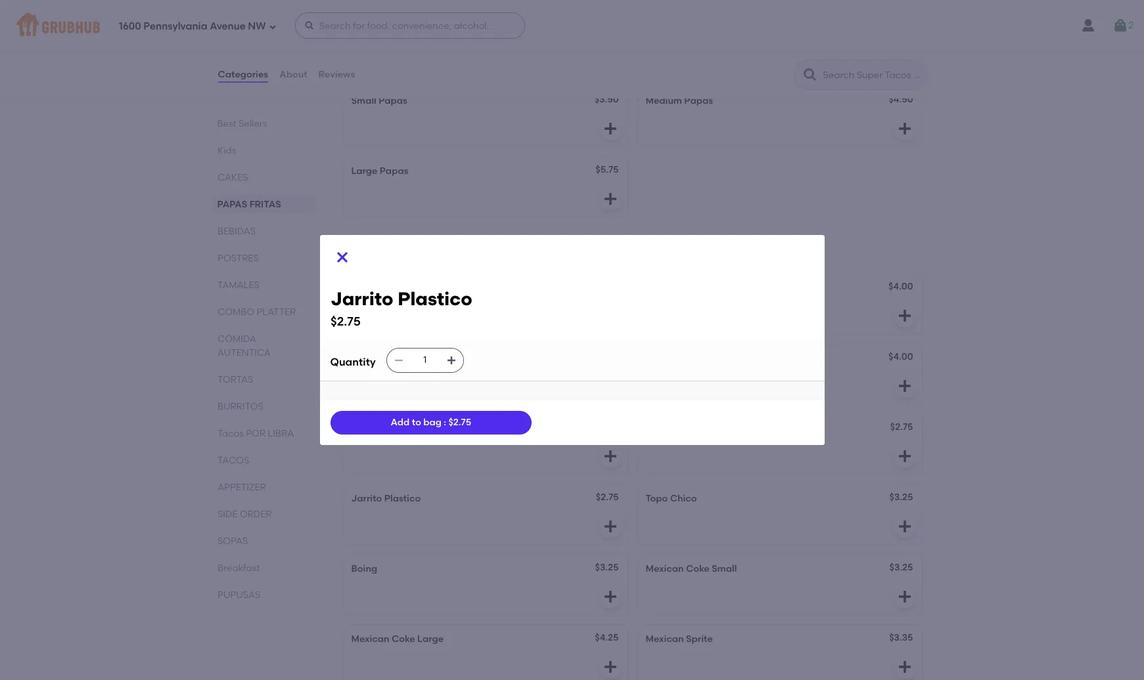 Task type: describe. For each thing, give the bounding box(es) containing it.
tortas
[[217, 375, 253, 386]]

to
[[412, 417, 421, 428]]

libra
[[267, 428, 294, 440]]

1600
[[119, 20, 141, 32]]

2 button
[[1113, 14, 1134, 37]]

sopas tab
[[217, 535, 309, 549]]

$4.00 for first $4.00 button from the bottom
[[888, 352, 913, 363]]

Search Super Tacos and Bakery search field
[[822, 69, 922, 81]]

maracuya button
[[343, 415, 627, 474]]

jarrito for jarrito plastico $2.75
[[330, 288, 393, 310]]

svg image inside 2 button
[[1113, 18, 1128, 34]]

mexican for mexican coke small
[[646, 564, 684, 575]]

tacos por libra
[[217, 428, 294, 440]]

mexican for mexican sprite
[[646, 634, 684, 646]]

combo
[[217, 307, 254, 318]]

platter
[[256, 307, 296, 318]]

$4.00 for 2nd $4.00 button from the bottom
[[888, 282, 913, 293]]

papas for large papas
[[380, 166, 408, 177]]

$3.35
[[889, 633, 913, 644]]

nw
[[248, 20, 266, 32]]

sprite
[[686, 634, 713, 646]]

combo platter
[[217, 307, 296, 318]]

tacos tab
[[217, 454, 309, 468]]

medium papas
[[646, 96, 713, 107]]

autentica
[[217, 348, 270, 359]]

1 vertical spatial small
[[712, 564, 737, 575]]

fritas inside tab
[[249, 199, 281, 210]]

$4.25
[[595, 633, 619, 644]]

horchata
[[351, 283, 394, 294]]

papas fritas inside tab
[[217, 199, 281, 210]]

$4.50
[[889, 94, 913, 105]]

bebidas inside bebidas tab
[[217, 226, 255, 237]]

1 horizontal spatial bebidas
[[341, 243, 402, 260]]

jarrito plastico $2.75
[[330, 288, 472, 329]]

small papas
[[351, 96, 407, 107]]

about
[[279, 69, 307, 80]]

appetizer
[[217, 482, 266, 494]]

comida autentica
[[217, 334, 270, 359]]

0 vertical spatial papas fritas
[[341, 56, 440, 73]]

add
[[391, 417, 410, 428]]

postres
[[217, 253, 258, 264]]

kids tab
[[217, 144, 309, 158]]

$3.25 for coke
[[889, 563, 913, 574]]

svg image inside main navigation navigation
[[304, 20, 315, 31]]

0 horizontal spatial small
[[351, 96, 376, 107]]

Input item quantity number field
[[411, 349, 439, 373]]

avenue
[[210, 20, 246, 32]]

mexican coke large
[[351, 634, 444, 646]]

reviews button
[[318, 51, 356, 99]]

tortas tab
[[217, 373, 309, 387]]

burritos
[[217, 402, 263, 413]]

medium
[[646, 96, 682, 107]]

quantity
[[330, 356, 376, 369]]

1 vertical spatial large
[[417, 634, 444, 646]]

side
[[217, 509, 237, 520]]

categories button
[[217, 51, 269, 99]]

cakes
[[217, 172, 248, 183]]

plastico for jarrito plastico
[[384, 494, 421, 505]]

burritos tab
[[217, 400, 309, 414]]

$2.75 inside jarrito plastico $2.75
[[330, 314, 360, 329]]

side order
[[217, 509, 271, 520]]

postres tab
[[217, 252, 309, 265]]



Task type: locate. For each thing, give the bounding box(es) containing it.
papas up the small papas
[[341, 56, 388, 73]]

coke
[[686, 564, 710, 575], [392, 634, 415, 646]]

$5.75
[[596, 165, 619, 176]]

0 horizontal spatial large
[[351, 166, 377, 177]]

1 vertical spatial jarrito
[[351, 494, 382, 505]]

pupusas tab
[[217, 589, 309, 603]]

pennsylvania
[[143, 20, 207, 32]]

pupusas
[[217, 590, 260, 601]]

bebidas tab
[[217, 225, 309, 239]]

mexican for mexican coke large
[[351, 634, 389, 646]]

bebidas
[[217, 226, 255, 237], [341, 243, 402, 260]]

horchata button
[[343, 274, 627, 333]]

papas fritas tab
[[217, 198, 309, 212]]

order
[[239, 509, 271, 520]]

best
[[217, 118, 236, 129]]

papas
[[341, 56, 388, 73], [217, 199, 247, 210]]

bebidas up "postres"
[[217, 226, 255, 237]]

0 vertical spatial coke
[[686, 564, 710, 575]]

$4.00 button
[[638, 274, 922, 333], [638, 345, 922, 404]]

breakfast tab
[[217, 562, 309, 576]]

topo chico
[[646, 494, 697, 505]]

1 $4.00 button from the top
[[638, 274, 922, 333]]

0 horizontal spatial bebidas
[[217, 226, 255, 237]]

1 horizontal spatial papas
[[341, 56, 388, 73]]

combo platter tab
[[217, 306, 309, 319]]

0 vertical spatial bebidas
[[217, 226, 255, 237]]

papas down cakes
[[217, 199, 247, 210]]

0 horizontal spatial papas fritas
[[217, 199, 281, 210]]

comida autentica tab
[[217, 333, 309, 360]]

$2.75
[[330, 314, 360, 329], [448, 417, 471, 428], [890, 422, 913, 433], [596, 492, 619, 504]]

best sellers tab
[[217, 117, 309, 131]]

$2.75 button
[[638, 415, 922, 474]]

svg image
[[1113, 18, 1128, 34], [269, 23, 276, 31], [897, 121, 912, 137], [602, 191, 618, 207], [897, 308, 912, 324], [393, 355, 404, 366], [897, 519, 912, 535], [897, 590, 912, 605], [602, 660, 618, 676]]

fritas
[[391, 56, 440, 73], [249, 199, 281, 210]]

$3.25 for chico
[[889, 492, 913, 504]]

plastico
[[397, 288, 472, 310], [384, 494, 421, 505]]

jarrito plastico
[[351, 494, 421, 505]]

side order tab
[[217, 508, 309, 522]]

1 vertical spatial plastico
[[384, 494, 421, 505]]

search icon image
[[802, 67, 818, 83]]

mexican coke small
[[646, 564, 737, 575]]

1 vertical spatial coke
[[392, 634, 415, 646]]

chico
[[670, 494, 697, 505]]

1 horizontal spatial papas fritas
[[341, 56, 440, 73]]

sellers
[[239, 118, 267, 129]]

boing
[[351, 564, 377, 575]]

svg image
[[304, 20, 315, 31], [602, 121, 618, 137], [334, 250, 350, 266], [446, 355, 457, 366], [602, 379, 618, 395], [897, 379, 912, 395], [602, 449, 618, 465], [897, 449, 912, 465], [602, 519, 618, 535], [602, 590, 618, 605], [897, 660, 912, 676]]

breakfast
[[217, 563, 260, 574]]

fritas up the small papas
[[391, 56, 440, 73]]

:
[[444, 417, 446, 428]]

0 vertical spatial fritas
[[391, 56, 440, 73]]

plastico for jarrito plastico $2.75
[[397, 288, 472, 310]]

1 $4.00 from the top
[[888, 282, 913, 293]]

mexican
[[646, 564, 684, 575], [351, 634, 389, 646], [646, 634, 684, 646]]

0 vertical spatial $4.00
[[888, 282, 913, 293]]

coke for large
[[392, 634, 415, 646]]

papas for medium papas
[[684, 96, 713, 107]]

papas for small papas
[[379, 96, 407, 107]]

coke for small
[[686, 564, 710, 575]]

large
[[351, 166, 377, 177], [417, 634, 444, 646]]

0 vertical spatial papas
[[341, 56, 388, 73]]

topo
[[646, 494, 668, 505]]

fritas up bebidas tab
[[249, 199, 281, 210]]

1 horizontal spatial large
[[417, 634, 444, 646]]

large papas
[[351, 166, 408, 177]]

$3.50
[[595, 94, 619, 105]]

comida
[[217, 334, 256, 345]]

bebidas up horchata
[[341, 243, 402, 260]]

0 horizontal spatial papas
[[217, 199, 247, 210]]

2 $4.00 from the top
[[888, 352, 913, 363]]

jarrito inside jarrito plastico $2.75
[[330, 288, 393, 310]]

add to bag : $2.75
[[391, 417, 471, 428]]

0 vertical spatial plastico
[[397, 288, 472, 310]]

1 vertical spatial $4.00 button
[[638, 345, 922, 404]]

kids
[[217, 145, 236, 156]]

papas inside tab
[[217, 199, 247, 210]]

tacos
[[217, 428, 243, 440]]

0 vertical spatial jarrito
[[330, 288, 393, 310]]

2 $4.00 button from the top
[[638, 345, 922, 404]]

cakes tab
[[217, 171, 309, 185]]

papas fritas down cakes tab
[[217, 199, 281, 210]]

$3.25
[[889, 492, 913, 504], [595, 563, 619, 574], [889, 563, 913, 574]]

por
[[246, 428, 265, 440]]

tamarindo button
[[343, 345, 627, 404]]

tamarindo
[[351, 353, 400, 364]]

2
[[1128, 20, 1134, 31]]

1 horizontal spatial fritas
[[391, 56, 440, 73]]

$4.00
[[888, 282, 913, 293], [888, 352, 913, 363]]

1 vertical spatial bebidas
[[341, 243, 402, 260]]

small
[[351, 96, 376, 107], [712, 564, 737, 575]]

papas fritas up the small papas
[[341, 56, 440, 73]]

maracuya
[[351, 423, 397, 435]]

main navigation navigation
[[0, 0, 1144, 51]]

jarrito
[[330, 288, 393, 310], [351, 494, 382, 505]]

$2.75 inside "button"
[[890, 422, 913, 433]]

1 vertical spatial $4.00
[[888, 352, 913, 363]]

bag
[[423, 417, 442, 428]]

tamales
[[217, 280, 259, 291]]

1 horizontal spatial coke
[[686, 564, 710, 575]]

reviews
[[318, 69, 355, 80]]

0 horizontal spatial coke
[[392, 634, 415, 646]]

tacos por libra tab
[[217, 427, 309, 441]]

best sellers
[[217, 118, 267, 129]]

tacos
[[217, 455, 249, 467]]

1 horizontal spatial small
[[712, 564, 737, 575]]

plastico inside jarrito plastico $2.75
[[397, 288, 472, 310]]

papas fritas
[[341, 56, 440, 73], [217, 199, 281, 210]]

categories
[[218, 69, 268, 80]]

0 vertical spatial small
[[351, 96, 376, 107]]

jarrito for jarrito plastico
[[351, 494, 382, 505]]

mexican sprite
[[646, 634, 713, 646]]

1600 pennsylvania avenue nw
[[119, 20, 266, 32]]

0 horizontal spatial fritas
[[249, 199, 281, 210]]

appetizer tab
[[217, 481, 309, 495]]

tamales tab
[[217, 279, 309, 292]]

about button
[[279, 51, 308, 99]]

1 vertical spatial papas
[[217, 199, 247, 210]]

papas
[[379, 96, 407, 107], [684, 96, 713, 107], [380, 166, 408, 177]]

0 vertical spatial $4.00 button
[[638, 274, 922, 333]]

0 vertical spatial large
[[351, 166, 377, 177]]

1 vertical spatial papas fritas
[[217, 199, 281, 210]]

1 vertical spatial fritas
[[249, 199, 281, 210]]

sopas
[[217, 536, 248, 547]]



Task type: vqa. For each thing, say whether or not it's contained in the screenshot.
the "PAPAS" within "PAPAS FRITAS" tab
yes



